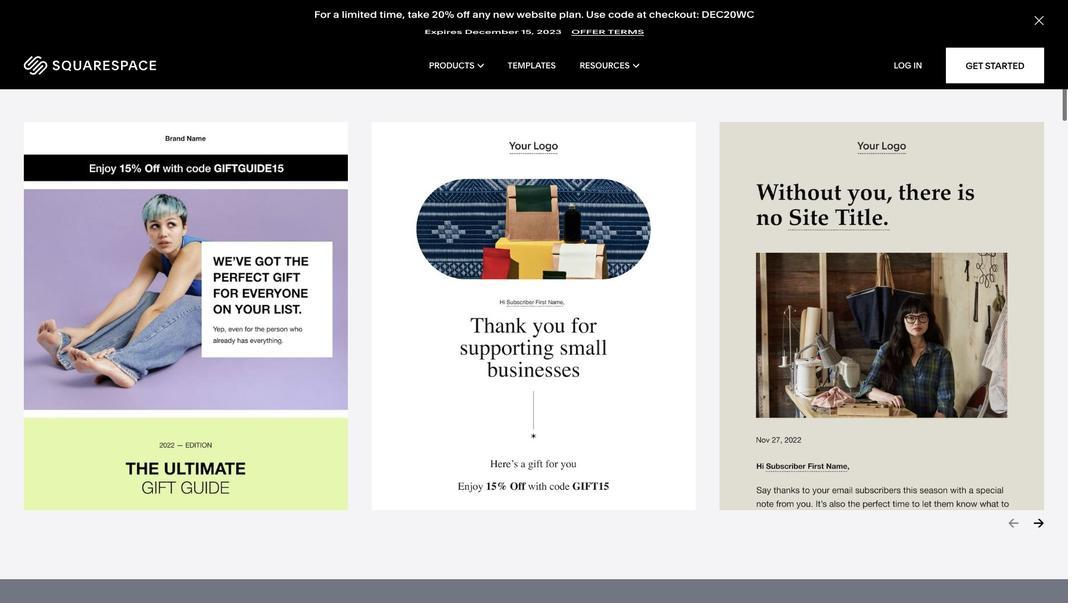 Task type: locate. For each thing, give the bounding box(es) containing it.
your
[[564, 52, 592, 68]]

1 vertical spatial marketing
[[542, 68, 606, 84]]

email campaign template customized for your website title. image
[[720, 122, 1044, 510]]

→ button
[[1034, 516, 1045, 532]]

expertly designed email marketing templates you can customize in minutes. easily carry your website design and products into an email marketing template.
[[352, 36, 716, 84]]

you
[[652, 36, 675, 52]]

products
[[429, 60, 475, 71]]

2023
[[537, 27, 562, 35]]

can
[[678, 36, 701, 52]]

log
[[894, 60, 912, 71]]

expertly
[[367, 36, 418, 52]]

template.
[[609, 68, 668, 84]]

design
[[647, 52, 689, 68]]

designed
[[421, 36, 480, 52]]

products
[[400, 68, 457, 84]]

in
[[420, 52, 431, 68]]

email
[[483, 36, 517, 52], [505, 68, 539, 84]]

email right an at the left
[[505, 68, 539, 84]]

squarespace logo image
[[24, 56, 156, 75]]

minutes.
[[434, 52, 488, 68]]

customize
[[352, 52, 417, 68]]

get
[[966, 60, 983, 71]]

marketing
[[520, 36, 584, 52], [542, 68, 606, 84]]

products button
[[429, 42, 484, 89]]

carry
[[529, 52, 561, 68]]

email campaign template with a thank you message for supporting small businesses. image
[[372, 122, 696, 510]]

0 vertical spatial email
[[483, 36, 517, 52]]

december
[[465, 27, 518, 35]]

templates
[[587, 36, 650, 52]]

expires december 15, 2023
[[424, 27, 562, 35]]

1 vertical spatial email
[[505, 68, 539, 84]]

email down expires december 15, 2023
[[483, 36, 517, 52]]

squarespace logo link
[[24, 56, 228, 75]]

offer terms link
[[571, 27, 644, 36]]

expires
[[424, 27, 462, 35]]

resources
[[580, 60, 630, 71]]



Task type: describe. For each thing, give the bounding box(es) containing it.
offer
[[571, 27, 605, 35]]

log             in
[[894, 60, 922, 71]]

into
[[460, 68, 484, 84]]

get started link
[[946, 48, 1045, 83]]

get started
[[966, 60, 1025, 71]]

templates
[[508, 60, 556, 71]]

an
[[487, 68, 502, 84]]

templates link
[[508, 42, 556, 89]]

terms
[[608, 27, 644, 35]]

website
[[594, 52, 644, 68]]

→
[[1034, 516, 1045, 532]]

easily
[[491, 52, 526, 68]]

0 vertical spatial marketing
[[520, 36, 584, 52]]

resources button
[[580, 42, 639, 89]]

email campaign template offering a 15 percent off coupon. image
[[24, 122, 348, 510]]

15,
[[521, 27, 534, 35]]

offer terms
[[571, 27, 644, 35]]

log             in link
[[894, 60, 922, 71]]

started
[[985, 60, 1025, 71]]

and
[[692, 52, 716, 68]]

in
[[914, 60, 922, 71]]



Task type: vqa. For each thing, say whether or not it's contained in the screenshot.
SQUARESPACE LOGO link on the top of the page
yes



